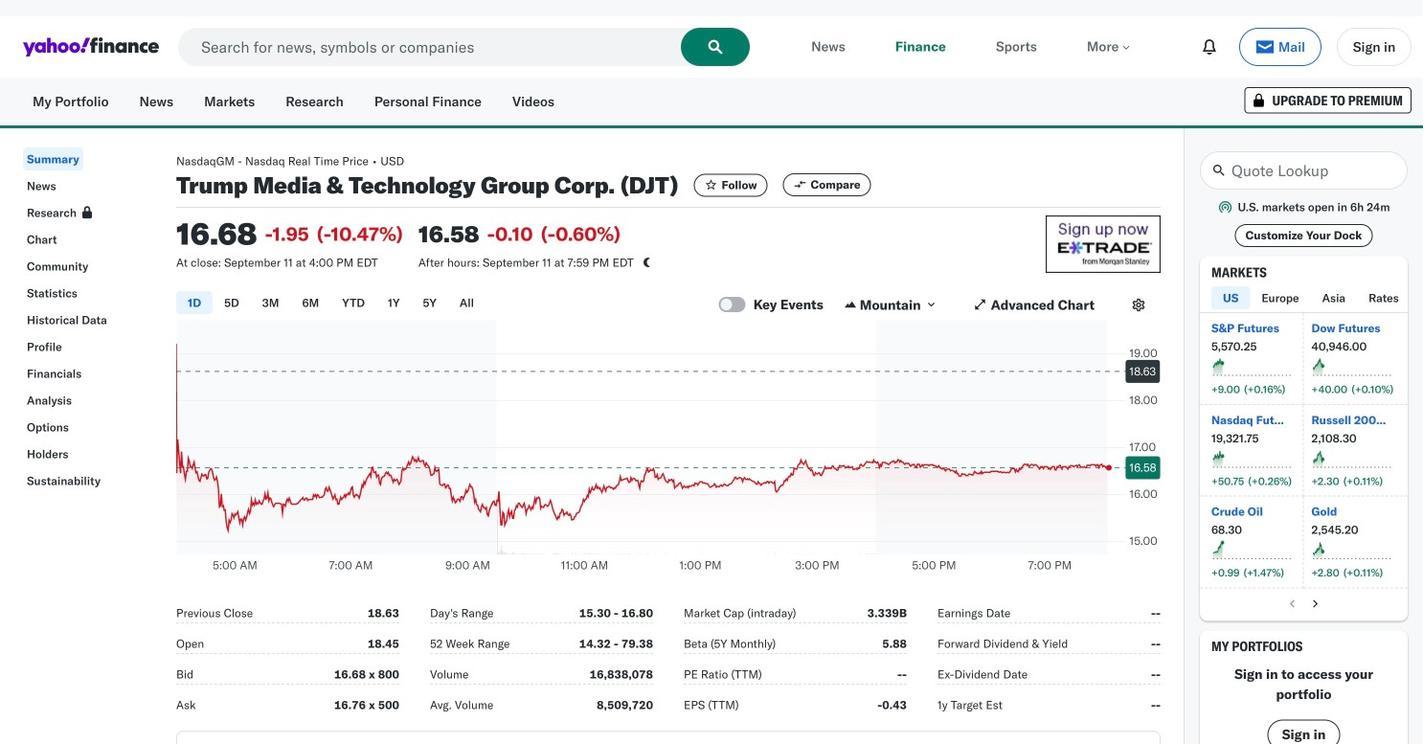 Task type: vqa. For each thing, say whether or not it's contained in the screenshot.
checkbox
yes



Task type: describe. For each thing, give the bounding box(es) containing it.
advertisement element
[[1046, 216, 1161, 273]]

Search for news, symbols or companies text field
[[178, 28, 750, 66]]

0 horizontal spatial tab list
[[176, 288, 719, 320]]



Task type: locate. For each thing, give the bounding box(es) containing it.
None search field
[[178, 28, 750, 66], [1200, 151, 1408, 190], [178, 28, 750, 66]]

None checkbox
[[719, 297, 746, 312]]

djt navigation menubar menu bar
[[0, 144, 153, 492]]

none search field quote lookup
[[1200, 151, 1408, 190]]

1 horizontal spatial tab list
[[1212, 286, 1423, 312]]

search image
[[708, 39, 723, 55]]

toolbar
[[1193, 28, 1412, 66]]

tab list
[[1212, 286, 1423, 312], [176, 288, 719, 320]]

prev image
[[1285, 596, 1300, 611]]

Quote Lookup text field
[[1200, 151, 1408, 190]]



